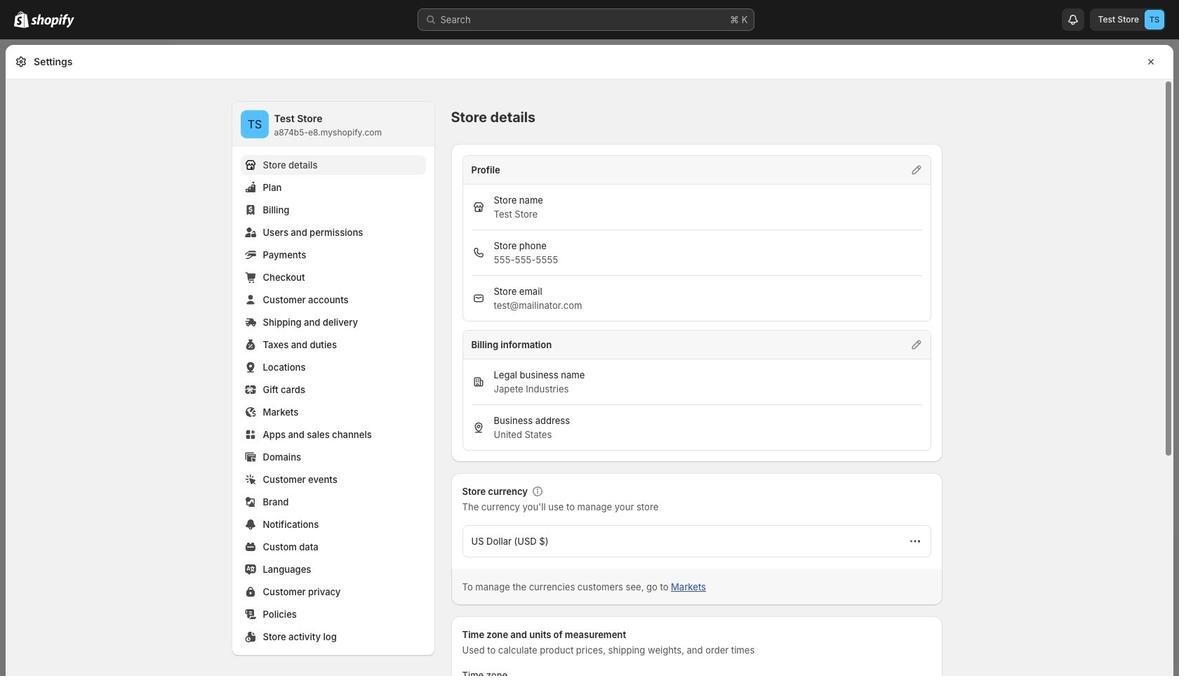 Task type: locate. For each thing, give the bounding box(es) containing it.
test store image
[[1145, 10, 1165, 29]]

settings dialog
[[6, 45, 1174, 676]]

test store image
[[240, 110, 269, 138]]

shop settings menu element
[[232, 102, 434, 655]]

shopify image
[[14, 11, 29, 28], [31, 14, 74, 28]]



Task type: vqa. For each thing, say whether or not it's contained in the screenshot.
Shopify icon
yes



Task type: describe. For each thing, give the bounding box(es) containing it.
0 horizontal spatial shopify image
[[14, 11, 29, 28]]

1 horizontal spatial shopify image
[[31, 14, 74, 28]]



